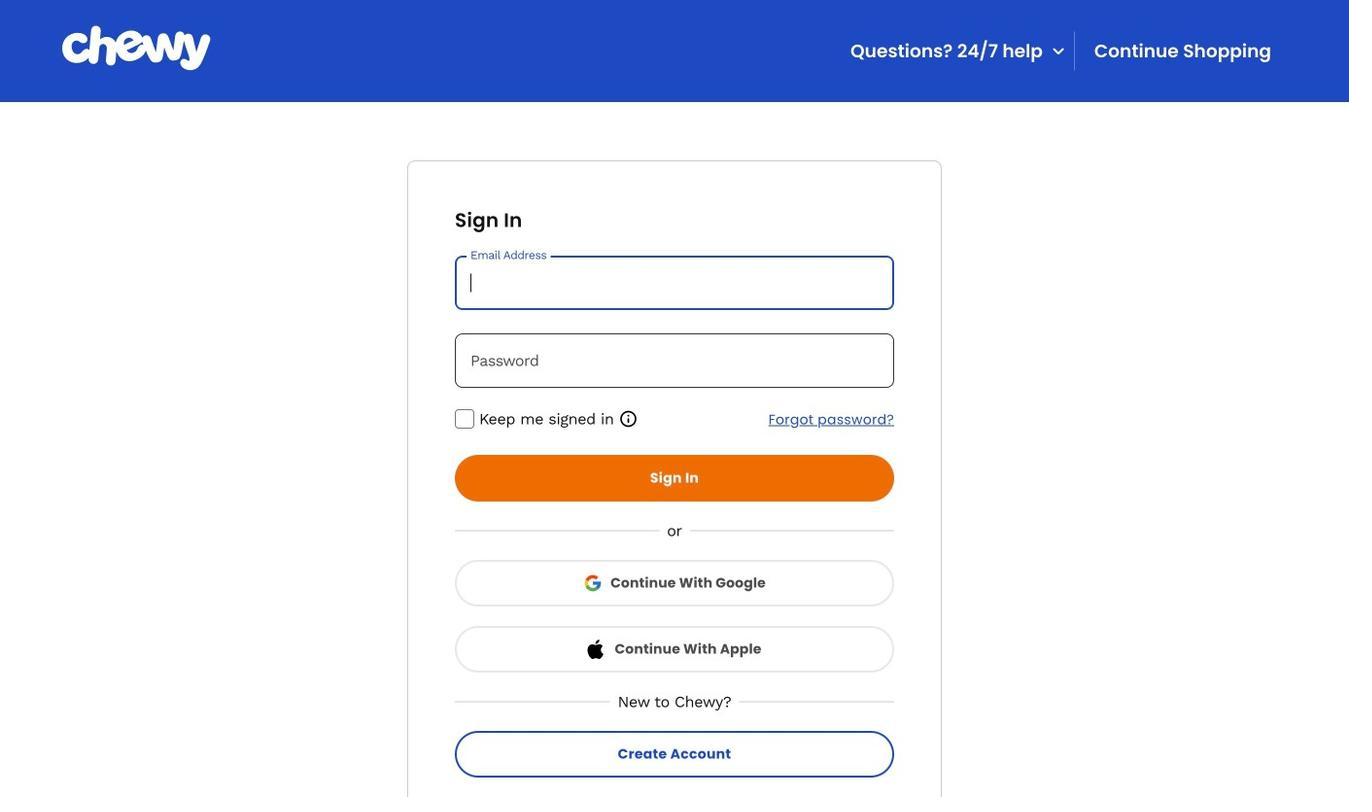 Task type: locate. For each thing, give the bounding box(es) containing it.
None password field
[[455, 334, 895, 388]]

None email field
[[455, 256, 895, 310]]

chewy logo image
[[62, 26, 210, 70]]

more info image
[[619, 409, 639, 429]]



Task type: vqa. For each thing, say whether or not it's contained in the screenshot.
EMAIL FIELD
yes



